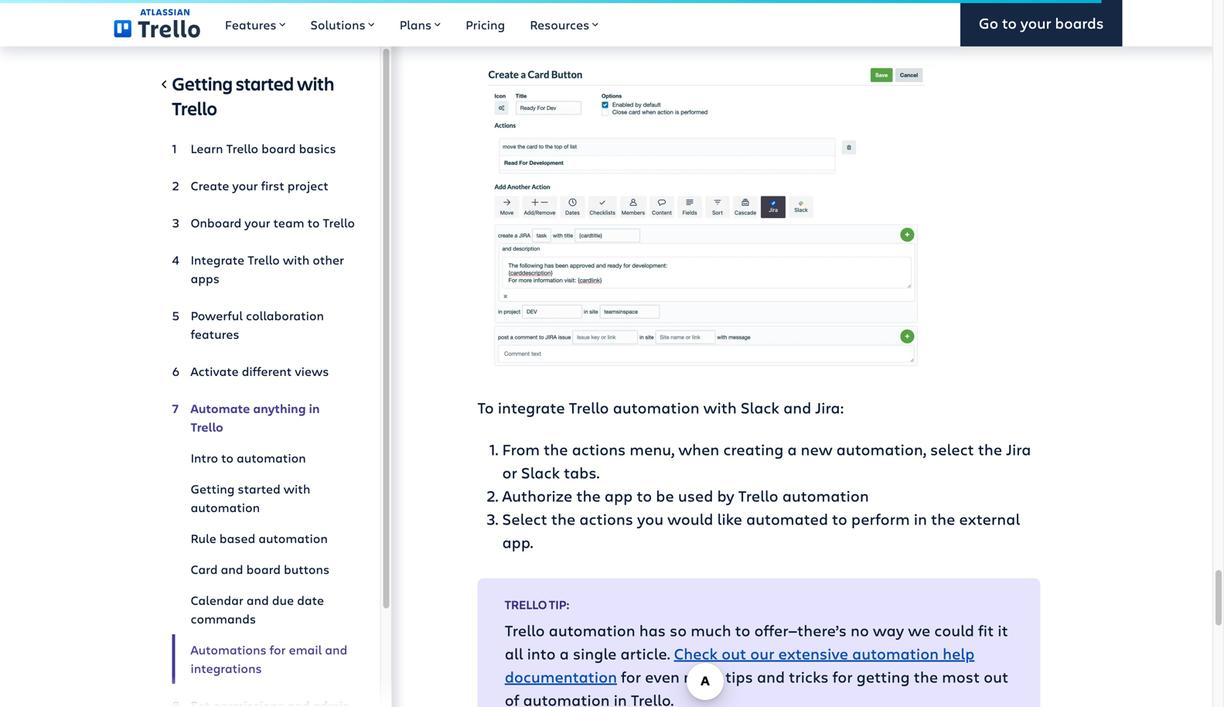 Task type: locate. For each thing, give the bounding box(es) containing it.
actions up tabs.
[[572, 439, 626, 460]]

trello down onboard your team to trello "link"
[[248, 251, 280, 268]]

your left first
[[232, 177, 258, 194]]

started for trello
[[236, 71, 294, 96]]

with inside integrate trello with other apps
[[283, 251, 310, 268]]

automation up single
[[549, 620, 636, 641]]

onboard
[[191, 214, 242, 231]]

solutions button
[[298, 0, 387, 46]]

board up first
[[262, 140, 296, 157]]

tricks
[[789, 666, 829, 687]]

rule
[[191, 530, 216, 547]]

in inside "from the actions menu, when creating a new automation, select the jira or slack tabs. authorize the app to be used by trello automation select the actions you would like automated to perform in the external app."
[[914, 508, 928, 529]]

features
[[225, 16, 277, 33]]

your left boards at the right top
[[1021, 13, 1052, 33]]

so
[[670, 620, 687, 641]]

trello inside integrate trello with other apps
[[248, 251, 280, 268]]

check
[[674, 643, 718, 664]]

2 vertical spatial in
[[614, 689, 627, 707]]

2 vertical spatial your
[[245, 214, 270, 231]]

from the actions menu, when creating a new automation, select the jira or slack tabs. authorize the app to be used by trello automation select the actions you would like automated to perform in the external app.
[[502, 439, 1032, 552]]

due
[[272, 592, 294, 608]]

automation down 'documentation'
[[523, 689, 610, 707]]

0 vertical spatial out
[[722, 643, 747, 664]]

and down "our"
[[757, 666, 785, 687]]

create
[[191, 177, 229, 194]]

automate anything in trello link
[[172, 393, 355, 443]]

with up when at the right
[[704, 397, 737, 418]]

automation inside the for even more tips and tricks for getting the most out of automation in trello.
[[523, 689, 610, 707]]

trello down automate
[[191, 419, 223, 435]]

automation up based
[[191, 499, 260, 516]]

0 vertical spatial started
[[236, 71, 294, 96]]

1 vertical spatial started
[[238, 480, 281, 497]]

based
[[220, 530, 255, 547]]

your
[[1021, 13, 1052, 33], [232, 177, 258, 194], [245, 214, 270, 231]]

started inside getting started with automation
[[238, 480, 281, 497]]

with left other at the top of the page
[[283, 251, 310, 268]]

an image showing how to create a card button to automate notifiations in slack and jira image
[[478, 64, 935, 371]]

actions
[[572, 439, 626, 460], [580, 508, 634, 529]]

1 vertical spatial your
[[232, 177, 258, 194]]

or
[[502, 462, 517, 483]]

for right tricks
[[833, 666, 853, 687]]

date
[[297, 592, 324, 608]]

your inside "link"
[[245, 214, 270, 231]]

with for getting started with automation
[[284, 480, 310, 497]]

documentation
[[505, 666, 617, 687]]

a right 'into'
[[560, 643, 569, 664]]

a left new
[[788, 439, 797, 460]]

to left be
[[637, 485, 652, 506]]

1 vertical spatial board
[[246, 561, 281, 578]]

the inside the for even more tips and tricks for getting the most out of automation in trello.
[[914, 666, 938, 687]]

started
[[236, 71, 294, 96], [238, 480, 281, 497]]

calendar and due date commands
[[191, 592, 324, 627]]

onboard your team to trello link
[[172, 207, 355, 238]]

app.
[[502, 532, 533, 552]]

offer—there's
[[755, 620, 847, 641]]

2 horizontal spatial in
[[914, 508, 928, 529]]

with for getting started with trello
[[297, 71, 334, 96]]

0 vertical spatial board
[[262, 140, 296, 157]]

with inside getting started with trello
[[297, 71, 334, 96]]

other
[[313, 251, 344, 268]]

0 vertical spatial your
[[1021, 13, 1052, 33]]

trello up learn
[[172, 96, 217, 120]]

activate different views
[[191, 363, 329, 379]]

collaboration
[[246, 307, 324, 324]]

different
[[242, 363, 292, 379]]

board down rule based automation link
[[246, 561, 281, 578]]

0 vertical spatial actions
[[572, 439, 626, 460]]

to right team
[[308, 214, 320, 231]]

automation down way
[[853, 643, 939, 664]]

for
[[270, 641, 286, 658], [621, 666, 641, 687], [833, 666, 853, 687]]

trello tip:
[[505, 597, 570, 613]]

to right go at the right of page
[[1003, 13, 1017, 33]]

for left email
[[270, 641, 286, 658]]

trello inside automate anything in trello
[[191, 419, 223, 435]]

all
[[505, 643, 523, 664]]

out right most
[[984, 666, 1009, 687]]

and left due
[[247, 592, 269, 608]]

slack up creating
[[741, 397, 780, 418]]

0 vertical spatial getting
[[172, 71, 233, 96]]

in left trello. at the bottom
[[614, 689, 627, 707]]

out up tips
[[722, 643, 747, 664]]

and inside automations for email and integrations
[[325, 641, 348, 658]]

creating
[[724, 439, 784, 460]]

getting inside getting started with automation
[[191, 480, 235, 497]]

board for buttons
[[246, 561, 281, 578]]

1 horizontal spatial in
[[614, 689, 627, 707]]

board inside "link"
[[262, 140, 296, 157]]

1 vertical spatial out
[[984, 666, 1009, 687]]

0 vertical spatial slack
[[741, 397, 780, 418]]

select
[[931, 439, 975, 460]]

calendar
[[191, 592, 243, 608]]

getting started with automation link
[[172, 473, 355, 523]]

article.
[[621, 643, 670, 664]]

to up "our"
[[735, 620, 751, 641]]

automation inside "from the actions menu, when creating a new automation, select the jira or slack tabs. authorize the app to be used by trello automation select the actions you would like automated to perform in the external app."
[[783, 485, 869, 506]]

single
[[573, 643, 617, 664]]

slack up "authorize"
[[521, 462, 560, 483]]

with down solutions
[[297, 71, 334, 96]]

automations for email and integrations
[[191, 641, 348, 677]]

getting
[[172, 71, 233, 96], [191, 480, 235, 497]]

1 vertical spatial getting
[[191, 480, 235, 497]]

automate
[[191, 400, 250, 417]]

0 horizontal spatial a
[[560, 643, 569, 664]]

automation inside "link"
[[237, 449, 306, 466]]

pricing
[[466, 16, 505, 33]]

in right anything
[[309, 400, 320, 417]]

card
[[191, 561, 218, 578]]

basics
[[299, 140, 336, 157]]

check out our extensive automation help documentation link
[[505, 643, 975, 687]]

check out our extensive automation help documentation
[[505, 643, 975, 687]]

0 horizontal spatial in
[[309, 400, 320, 417]]

board for basics
[[262, 140, 296, 157]]

activate different views link
[[172, 356, 355, 387]]

automation
[[613, 397, 700, 418], [237, 449, 306, 466], [783, 485, 869, 506], [191, 499, 260, 516], [259, 530, 328, 547], [549, 620, 636, 641], [853, 643, 939, 664], [523, 689, 610, 707]]

automation up "menu,"
[[613, 397, 700, 418]]

1 vertical spatial in
[[914, 508, 928, 529]]

integrate
[[498, 397, 565, 418]]

board
[[262, 140, 296, 157], [246, 561, 281, 578]]

way
[[873, 620, 905, 641]]

create your first project link
[[172, 170, 355, 201]]

trello
[[172, 96, 217, 120], [226, 140, 258, 157], [323, 214, 355, 231], [248, 251, 280, 268], [569, 397, 609, 418], [191, 419, 223, 435], [739, 485, 779, 506], [505, 597, 547, 613], [505, 620, 545, 641]]

with inside getting started with automation
[[284, 480, 310, 497]]

0 vertical spatial a
[[788, 439, 797, 460]]

getting inside getting started with trello
[[172, 71, 233, 96]]

automation up automated
[[783, 485, 869, 506]]

automation up buttons
[[259, 530, 328, 547]]

1 vertical spatial a
[[560, 643, 569, 664]]

started inside getting started with trello
[[236, 71, 294, 96]]

1 horizontal spatial slack
[[741, 397, 780, 418]]

1 horizontal spatial out
[[984, 666, 1009, 687]]

our
[[751, 643, 775, 664]]

and left jira:
[[784, 397, 812, 418]]

automation down automate anything in trello link
[[237, 449, 306, 466]]

for down article.
[[621, 666, 641, 687]]

0 horizontal spatial slack
[[521, 462, 560, 483]]

getting up learn
[[172, 71, 233, 96]]

views
[[295, 363, 329, 379]]

integrate trello with other apps link
[[172, 244, 355, 294]]

plans button
[[387, 0, 453, 46]]

with down intro to automation "link"
[[284, 480, 310, 497]]

trello right by
[[739, 485, 779, 506]]

a
[[788, 439, 797, 460], [560, 643, 569, 664]]

actions down the app
[[580, 508, 634, 529]]

a inside trello automation has so much to offer—there's no way we could fit it all into a single article.
[[560, 643, 569, 664]]

project
[[288, 177, 329, 194]]

perform
[[852, 508, 910, 529]]

0 horizontal spatial for
[[270, 641, 286, 658]]

1 horizontal spatial for
[[621, 666, 641, 687]]

fit
[[979, 620, 994, 641]]

to left 'perform'
[[832, 508, 848, 529]]

atlassian trello image
[[114, 9, 200, 38]]

features
[[191, 326, 239, 342]]

tips
[[726, 666, 753, 687]]

1 vertical spatial slack
[[521, 462, 560, 483]]

in right 'perform'
[[914, 508, 928, 529]]

in
[[309, 400, 320, 417], [914, 508, 928, 529], [614, 689, 627, 707]]

and right email
[[325, 641, 348, 658]]

automation inside check out our extensive automation help documentation
[[853, 643, 939, 664]]

the left most
[[914, 666, 938, 687]]

to integrate trello automation with slack and jira:
[[478, 397, 844, 418]]

0 vertical spatial in
[[309, 400, 320, 417]]

0 horizontal spatial out
[[722, 643, 747, 664]]

more
[[684, 666, 722, 687]]

your for create your first project
[[232, 177, 258, 194]]

and
[[784, 397, 812, 418], [221, 561, 243, 578], [247, 592, 269, 608], [325, 641, 348, 658], [757, 666, 785, 687]]

most
[[942, 666, 980, 687]]

by
[[718, 485, 735, 506]]

integrate trello with other apps
[[191, 251, 344, 287]]

getting down the intro
[[191, 480, 235, 497]]

started down features on the left top of page
[[236, 71, 294, 96]]

your left team
[[245, 214, 270, 231]]

started down intro to automation "link"
[[238, 480, 281, 497]]

intro to automation
[[191, 449, 306, 466]]

1 vertical spatial actions
[[580, 508, 634, 529]]

1 horizontal spatial a
[[788, 439, 797, 460]]

trello up all
[[505, 620, 545, 641]]



Task type: vqa. For each thing, say whether or not it's contained in the screenshot.
"Basic Board by Trello Team Get started with basic lists and a few helpful tips; customize it all for ho"
no



Task type: describe. For each thing, give the bounding box(es) containing it.
slack inside "from the actions menu, when creating a new automation, select the jira or slack tabs. authorize the app to be used by trello automation select the actions you would like automated to perform in the external app."
[[521, 462, 560, 483]]

it
[[998, 620, 1009, 641]]

the left jira
[[978, 439, 1003, 460]]

for inside automations for email and integrations
[[270, 641, 286, 658]]

could
[[935, 620, 975, 641]]

trello right integrate
[[569, 397, 609, 418]]

getting started with automation
[[191, 480, 310, 516]]

extensive
[[779, 643, 849, 664]]

automations for email and integrations link
[[172, 634, 355, 684]]

would
[[668, 508, 714, 529]]

when
[[679, 439, 720, 460]]

trello left tip:
[[505, 597, 547, 613]]

solutions
[[311, 16, 366, 33]]

the up tabs.
[[544, 439, 568, 460]]

started for automation
[[238, 480, 281, 497]]

new
[[801, 439, 833, 460]]

apps
[[191, 270, 220, 287]]

go
[[979, 13, 999, 33]]

trello inside trello automation has so much to offer—there's no way we could fit it all into a single article.
[[505, 620, 545, 641]]

automation inside trello automation has so much to offer—there's no way we could fit it all into a single article.
[[549, 620, 636, 641]]

to right the intro
[[221, 449, 234, 466]]

trello automation has so much to offer—there's no way we could fit it all into a single article.
[[505, 620, 1009, 664]]

has
[[640, 620, 666, 641]]

out inside the for even more tips and tricks for getting the most out of automation in trello.
[[984, 666, 1009, 687]]

buttons
[[284, 561, 330, 578]]

email
[[289, 641, 322, 658]]

app
[[605, 485, 633, 506]]

like
[[718, 508, 743, 529]]

into
[[527, 643, 556, 664]]

powerful collaboration features
[[191, 307, 324, 342]]

and inside the for even more tips and tricks for getting the most out of automation in trello.
[[757, 666, 785, 687]]

and right 'card'
[[221, 561, 243, 578]]

intro
[[191, 449, 218, 466]]

learn
[[191, 140, 223, 157]]

automate anything in trello
[[191, 400, 320, 435]]

pricing link
[[453, 0, 518, 46]]

2 horizontal spatial for
[[833, 666, 853, 687]]

your for onboard your team to trello
[[245, 214, 270, 231]]

and inside calendar and due date commands
[[247, 592, 269, 608]]

automated
[[747, 508, 829, 529]]

trello.
[[631, 689, 674, 707]]

automations
[[191, 641, 267, 658]]

card and board buttons link
[[172, 554, 355, 585]]

getting for trello
[[172, 71, 233, 96]]

commands
[[191, 610, 256, 627]]

create your first project
[[191, 177, 329, 194]]

resources button
[[518, 0, 611, 46]]

even
[[645, 666, 680, 687]]

automation,
[[837, 439, 927, 460]]

the left external
[[931, 508, 956, 529]]

getting for automation
[[191, 480, 235, 497]]

from
[[502, 439, 540, 460]]

plans
[[400, 16, 432, 33]]

we
[[908, 620, 931, 641]]

be
[[656, 485, 674, 506]]

the down tabs.
[[577, 485, 601, 506]]

jira
[[1007, 439, 1032, 460]]

in inside automate anything in trello
[[309, 400, 320, 417]]

used
[[678, 485, 714, 506]]

tabs.
[[564, 462, 600, 483]]

in inside the for even more tips and tricks for getting the most out of automation in trello.
[[614, 689, 627, 707]]

to inside trello automation has so much to offer—there's no way we could fit it all into a single article.
[[735, 620, 751, 641]]

a inside "from the actions menu, when creating a new automation, select the jira or slack tabs. authorize the app to be used by trello automation select the actions you would like automated to perform in the external app."
[[788, 439, 797, 460]]

powerful
[[191, 307, 243, 324]]

first
[[261, 177, 285, 194]]

trello up other at the top of the page
[[323, 214, 355, 231]]

select
[[502, 508, 548, 529]]

help
[[943, 643, 975, 664]]

authorize
[[502, 485, 573, 506]]

integrations
[[191, 660, 262, 677]]

page progress progress bar
[[0, 0, 1102, 3]]

boards
[[1056, 13, 1104, 33]]

tip:
[[549, 597, 570, 613]]

menu,
[[630, 439, 675, 460]]

resources
[[530, 16, 590, 33]]

the down "authorize"
[[551, 508, 576, 529]]

intro to automation link
[[172, 443, 355, 473]]

calendar and due date commands link
[[172, 585, 355, 634]]

with for integrate trello with other apps
[[283, 251, 310, 268]]

rule based automation
[[191, 530, 328, 547]]

trello inside getting started with trello
[[172, 96, 217, 120]]

external
[[960, 508, 1021, 529]]

powerful collaboration features link
[[172, 300, 355, 350]]

learn trello board basics
[[191, 140, 336, 157]]

integrate
[[191, 251, 245, 268]]

out inside check out our extensive automation help documentation
[[722, 643, 747, 664]]

getting started with trello link
[[172, 71, 355, 127]]

no
[[851, 620, 869, 641]]

trello inside "from the actions menu, when creating a new automation, select the jira or slack tabs. authorize the app to be used by trello automation select the actions you would like automated to perform in the external app."
[[739, 485, 779, 506]]

trello right learn
[[226, 140, 258, 157]]

rule based automation link
[[172, 523, 355, 554]]

automation inside getting started with automation
[[191, 499, 260, 516]]

jira:
[[816, 397, 844, 418]]

learn trello board basics link
[[172, 133, 355, 164]]



